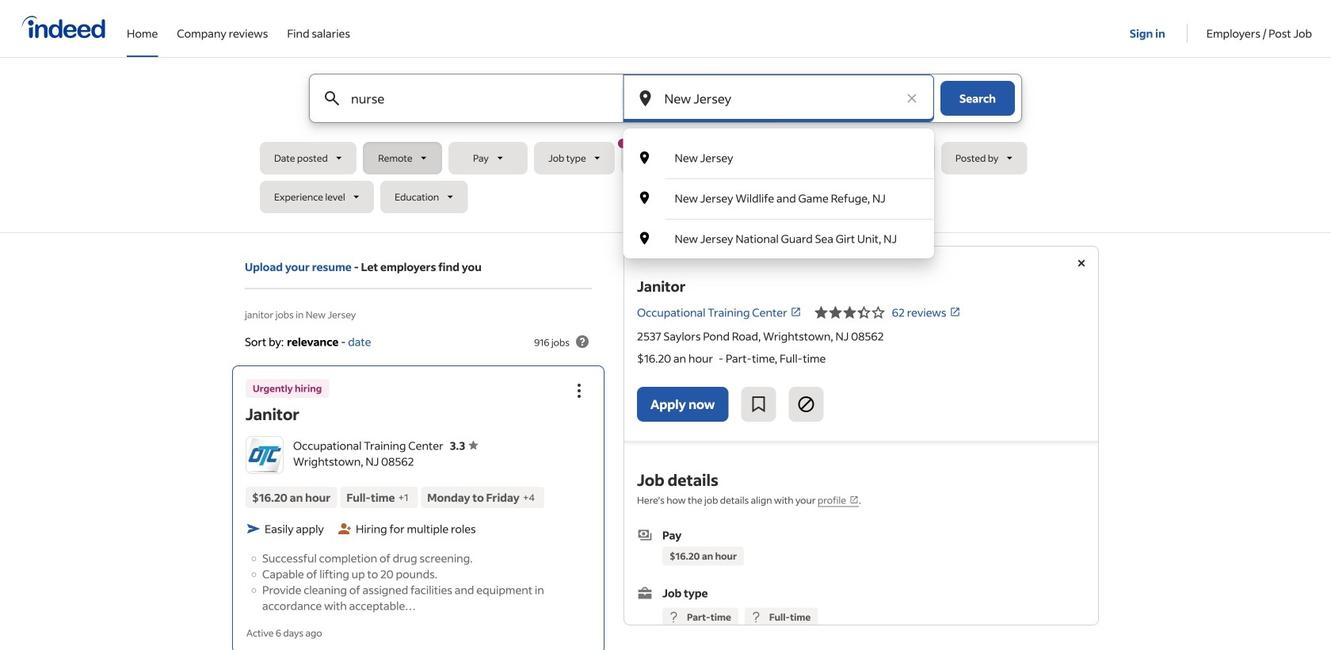 Task type: vqa. For each thing, say whether or not it's contained in the screenshot.
the 15
no



Task type: describe. For each thing, give the bounding box(es) containing it.
2 missing qualification image from the left
[[749, 610, 763, 624]]

1 missing qualification image from the left
[[667, 610, 681, 624]]

3.3 out of five stars rating image
[[450, 438, 478, 453]]

3.3 out of 5 stars. link to 62 reviews company ratings (opens in a new tab) image
[[950, 307, 961, 318]]

not interested image
[[797, 395, 816, 414]]

occupational training center (opens in a new tab) image
[[791, 307, 802, 318]]

search: Job title, keywords, or company text field
[[348, 75, 596, 122]]

3.3 out of 5 stars image
[[815, 303, 886, 322]]

job actions for janitor is collapsed image
[[570, 381, 589, 400]]



Task type: locate. For each thing, give the bounding box(es) containing it.
missing qualification image
[[667, 610, 681, 624], [749, 610, 763, 624]]

None search field
[[260, 74, 1072, 259]]

search suggestions list box
[[623, 138, 935, 259]]

help icon image
[[573, 332, 592, 351]]

0 horizontal spatial missing qualification image
[[667, 610, 681, 624]]

company logo image
[[247, 437, 283, 473]]

clear location input image
[[904, 90, 920, 106]]

Edit location text field
[[662, 75, 897, 122]]

save this job image
[[749, 395, 768, 414]]

1 horizontal spatial missing qualification image
[[749, 610, 763, 624]]

job preferences (opens in a new window) image
[[850, 495, 859, 505]]

close job details image
[[1073, 254, 1092, 273]]



